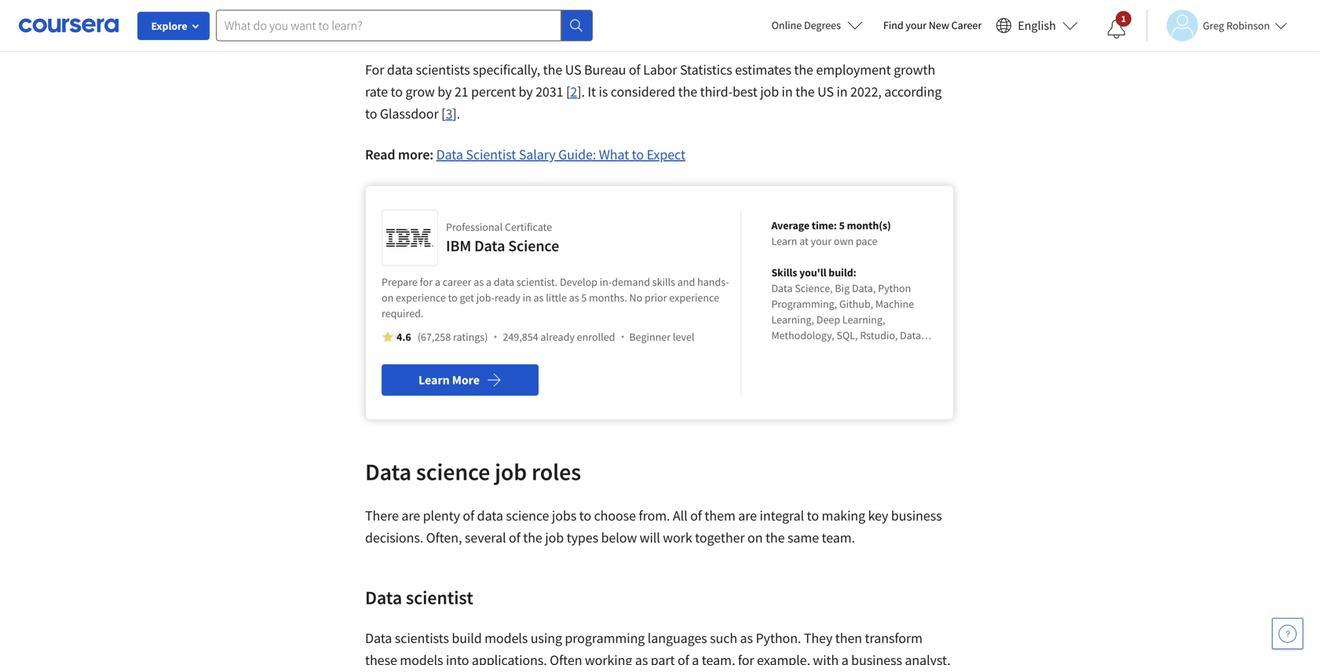 Task type: locate. For each thing, give the bounding box(es) containing it.
to right rate
[[391, 83, 403, 101]]

1 vertical spatial scientists
[[395, 630, 449, 647]]

1 horizontal spatial experience
[[669, 291, 719, 305]]

0 vertical spatial [
[[566, 83, 570, 101]]

greg
[[1203, 18, 1225, 33]]

robinson
[[1227, 18, 1270, 33]]

1 vertical spatial 5
[[582, 291, 587, 305]]

1 vertical spatial on
[[748, 529, 763, 547]]

1 vertical spatial ].
[[577, 83, 585, 101]]

3 link
[[446, 105, 453, 123]]

business
[[891, 507, 942, 525], [852, 652, 902, 665]]

month(s)
[[847, 218, 891, 232]]

data inside prepare for a career as a data scientist. develop in-demand skills and hands- on experience to get job-ready in as little as 5 months. no prior experience required.
[[494, 275, 514, 289]]

data inside data scientists build models using programming languages such as python. they then transform these models into applications. often working as part of a team, for example, with a business analyst
[[365, 630, 392, 647]]

are right them
[[738, 507, 757, 525]]

it
[[588, 83, 596, 101]]

on
[[382, 291, 394, 305], [748, 529, 763, 547]]

as down develop on the left of the page
[[569, 291, 579, 305]]

english button
[[990, 0, 1085, 51]]

5 inside 'average time: 5 month(s) learn at your own pace'
[[839, 218, 845, 232]]

1 horizontal spatial in
[[782, 83, 793, 101]]

build
[[452, 630, 482, 647]]

1 horizontal spatial are
[[738, 507, 757, 525]]

prepare for a career as a data scientist. develop in-demand skills and hands- on experience to get job-ready in as little as 5 months. no prior experience required.
[[382, 275, 729, 320]]

experience
[[396, 291, 446, 305], [669, 291, 719, 305]]

skills
[[772, 265, 798, 280]]

scientists
[[416, 61, 470, 79], [395, 630, 449, 647]]

0 vertical spatial science
[[416, 457, 490, 487]]

using
[[531, 630, 562, 647]]

0 vertical spatial models
[[485, 630, 528, 647]]

0 horizontal spatial us
[[565, 61, 582, 79]]

learn down average
[[772, 234, 798, 248]]

expect
[[647, 146, 686, 163]]

for right team,
[[738, 652, 754, 665]]

data down the professional at the left of page
[[474, 236, 505, 256]]

specifically,
[[473, 61, 540, 79]]

prepare
[[382, 275, 418, 289]]

0 horizontal spatial in
[[523, 291, 531, 305]]

for
[[420, 275, 433, 289], [738, 652, 754, 665]]

on down prepare
[[382, 291, 394, 305]]

for inside data scientists build models using programming languages such as python. they then transform these models into applications. often working as part of a team, for example, with a business analyst
[[738, 652, 754, 665]]

for right prepare
[[420, 275, 433, 289]]

0 vertical spatial on
[[382, 291, 394, 305]]

1 horizontal spatial learn
[[772, 234, 798, 248]]

1 are from the left
[[402, 507, 420, 525]]

scientist
[[466, 146, 516, 163]]

your right find
[[906, 18, 927, 32]]

coursera image
[[19, 13, 119, 38]]

2 horizontal spatial ].
[[763, 20, 771, 38]]

data up there at left
[[365, 457, 412, 487]]

1 vertical spatial your
[[811, 234, 832, 248]]

demand
[[612, 275, 650, 289]]

0 vertical spatial data
[[387, 61, 413, 79]]

on inside 'there are plenty of data science jobs to choose from. all of them are integral to making key business decisions. often, several of the job types below will work together on the same team.'
[[748, 529, 763, 547]]

us inside ]. it is considered the third-best job in the us in 2022, according to glassdoor [
[[818, 83, 834, 101]]

1 horizontal spatial us
[[818, 83, 834, 101]]

0 horizontal spatial experience
[[396, 291, 446, 305]]

to inside 'for data scientists specifically, the us bureau of labor statistics estimates the employment growth rate to grow by 21 percent by 2031 ['
[[391, 83, 403, 101]]

science
[[416, 457, 490, 487], [506, 507, 549, 525]]

5 down develop on the left of the page
[[582, 291, 587, 305]]

as down scientist.
[[534, 291, 544, 305]]

data inside 'for data scientists specifically, the us bureau of labor statistics estimates the employment growth rate to grow by 21 percent by 2031 ['
[[387, 61, 413, 79]]

experience up required.
[[396, 291, 446, 305]]

data up these
[[365, 630, 392, 647]]

2 vertical spatial ].
[[453, 105, 460, 123]]

0 vertical spatial learn
[[772, 234, 798, 248]]

2 vertical spatial data
[[477, 507, 503, 525]]

of right plenty on the bottom left
[[463, 507, 475, 525]]

data
[[436, 146, 463, 163], [474, 236, 505, 256], [365, 457, 412, 487], [365, 586, 402, 609], [365, 630, 392, 647]]

for data scientists specifically, the us bureau of labor statistics estimates the employment growth rate to grow by 21 percent by 2031 [
[[365, 61, 936, 101]]

1 horizontal spatial your
[[906, 18, 927, 32]]

].
[[763, 20, 771, 38], [577, 83, 585, 101], [453, 105, 460, 123]]

choose
[[594, 507, 636, 525]]

scientists up 21
[[416, 61, 470, 79]]

1 horizontal spatial science
[[506, 507, 549, 525]]

will
[[640, 529, 660, 547]]

1 horizontal spatial by
[[519, 83, 533, 101]]

your down time:
[[811, 234, 832, 248]]

in down scientist.
[[523, 291, 531, 305]]

[ inside ]. it is considered the third-best job in the us in 2022, according to glassdoor [
[[441, 105, 446, 123]]

1 horizontal spatial models
[[485, 630, 528, 647]]

1 horizontal spatial 5
[[839, 218, 845, 232]]

0 horizontal spatial your
[[811, 234, 832, 248]]

0 vertical spatial business
[[891, 507, 942, 525]]

1 horizontal spatial [
[[566, 83, 570, 101]]

learn left more
[[419, 372, 450, 388]]

0 horizontal spatial 5
[[582, 291, 587, 305]]

the left third-
[[678, 83, 698, 101]]

data up several
[[477, 507, 503, 525]]

to
[[391, 83, 403, 101], [365, 105, 377, 123], [632, 146, 644, 163], [448, 291, 458, 305], [579, 507, 591, 525], [807, 507, 819, 525]]

enrolled
[[577, 330, 615, 344]]

data left scientist
[[365, 586, 402, 609]]

0 vertical spatial us
[[565, 61, 582, 79]]

1 horizontal spatial on
[[748, 529, 763, 547]]

by left 2031
[[519, 83, 533, 101]]

(67,258
[[418, 330, 451, 344]]

level
[[673, 330, 695, 344]]

1 vertical spatial job
[[495, 457, 527, 487]]

us up 2 'link'
[[565, 61, 582, 79]]

you'll
[[800, 265, 827, 280]]

online degrees button
[[759, 8, 876, 42]]

no
[[630, 291, 643, 305]]

pace
[[856, 234, 878, 248]]

0 horizontal spatial [
[[441, 105, 446, 123]]

to inside prepare for a career as a data scientist. develop in-demand skills and hands- on experience to get job-ready in as little as 5 months. no prior experience required.
[[448, 291, 458, 305]]

business right key
[[891, 507, 942, 525]]

are
[[402, 507, 420, 525], [738, 507, 757, 525]]

None search field
[[216, 10, 593, 41]]

business down 'transform'
[[852, 652, 902, 665]]

2 by from the left
[[519, 83, 533, 101]]

job down "estimates"
[[760, 83, 779, 101]]

scientists down data scientist
[[395, 630, 449, 647]]

data up ready
[[494, 275, 514, 289]]

for inside prepare for a career as a data scientist. develop in-demand skills and hands- on experience to get job-ready in as little as 5 months. no prior experience required.
[[420, 275, 433, 289]]

the down integral
[[766, 529, 785, 547]]

0 horizontal spatial ].
[[453, 105, 460, 123]]

in
[[782, 83, 793, 101], [837, 83, 848, 101], [523, 291, 531, 305]]

grow
[[406, 83, 435, 101]]

scientist.
[[517, 275, 558, 289]]

as right such
[[740, 630, 753, 647]]

1 horizontal spatial for
[[738, 652, 754, 665]]

making
[[822, 507, 866, 525]]

1 vertical spatial learn
[[419, 372, 450, 388]]

]. inside ]. it is considered the third-best job in the us in 2022, according to glassdoor [
[[577, 83, 585, 101]]

science inside 'there are plenty of data science jobs to choose from. all of them are integral to making key business decisions. often, several of the job types below will work together on the same team.'
[[506, 507, 549, 525]]

1 vertical spatial models
[[400, 652, 443, 665]]

of up considered
[[629, 61, 641, 79]]

are up decisions.
[[402, 507, 420, 525]]

0 horizontal spatial models
[[400, 652, 443, 665]]

work
[[663, 529, 692, 547]]

then
[[836, 630, 862, 647]]

1 horizontal spatial job
[[545, 529, 564, 547]]

2 horizontal spatial job
[[760, 83, 779, 101]]

science up plenty on the bottom left
[[416, 457, 490, 487]]

1 horizontal spatial ].
[[577, 83, 585, 101]]

1 vertical spatial business
[[852, 652, 902, 665]]

average time: 5 month(s) learn at your own pace
[[772, 218, 891, 248]]

the right several
[[523, 529, 543, 547]]

learn
[[772, 234, 798, 248], [419, 372, 450, 388]]

job down jobs
[[545, 529, 564, 547]]

explore
[[151, 19, 187, 33]]

time:
[[812, 218, 837, 232]]

models left into
[[400, 652, 443, 665]]

data for science
[[365, 457, 412, 487]]

0 vertical spatial job
[[760, 83, 779, 101]]

the right "estimates"
[[794, 61, 814, 79]]

months.
[[589, 291, 627, 305]]

models up applications.
[[485, 630, 528, 647]]

1 by from the left
[[438, 83, 452, 101]]

there are plenty of data science jobs to choose from. all of them are integral to making key business decisions. often, several of the job types below will work together on the same team.
[[365, 507, 942, 547]]

part
[[651, 652, 675, 665]]

data scientist
[[365, 586, 473, 609]]

to right jobs
[[579, 507, 591, 525]]

more:
[[398, 146, 434, 163]]

]. left it at the left
[[577, 83, 585, 101]]

]. left online
[[763, 20, 771, 38]]

learn more button
[[382, 364, 539, 396]]

transform
[[865, 630, 923, 647]]

1 vertical spatial us
[[818, 83, 834, 101]]

0 horizontal spatial for
[[420, 275, 433, 289]]

the right best
[[796, 83, 815, 101]]

2 vertical spatial job
[[545, 529, 564, 547]]

1 vertical spatial for
[[738, 652, 754, 665]]

hands-
[[698, 275, 729, 289]]

0 vertical spatial for
[[420, 275, 433, 289]]

salary
[[519, 146, 556, 163]]

]. down 21
[[453, 105, 460, 123]]

2022,
[[851, 83, 882, 101]]

data for scientist
[[365, 586, 402, 609]]

of
[[629, 61, 641, 79], [463, 507, 475, 525], [690, 507, 702, 525], [509, 529, 521, 547], [678, 652, 689, 665]]

of right part
[[678, 652, 689, 665]]

in down "estimates"
[[782, 83, 793, 101]]

0 horizontal spatial by
[[438, 83, 452, 101]]

5 up own
[[839, 218, 845, 232]]

0 vertical spatial scientists
[[416, 61, 470, 79]]

]. it is considered the third-best job in the us in 2022, according to glassdoor [
[[365, 83, 942, 123]]

models
[[485, 630, 528, 647], [400, 652, 443, 665]]

data right more:
[[436, 146, 463, 163]]

by left 21
[[438, 83, 452, 101]]

0 vertical spatial ].
[[763, 20, 771, 38]]

in left 2022,
[[837, 83, 848, 101]]

data right for
[[387, 61, 413, 79]]

0 horizontal spatial are
[[402, 507, 420, 525]]

experience down the and on the top right
[[669, 291, 719, 305]]

rate
[[365, 83, 388, 101]]

career
[[952, 18, 982, 32]]

to left get
[[448, 291, 458, 305]]

these
[[365, 652, 397, 665]]

us down employment
[[818, 83, 834, 101]]

0 horizontal spatial job
[[495, 457, 527, 487]]

1 vertical spatial data
[[494, 275, 514, 289]]

certificate
[[505, 220, 552, 234]]

job left 'roles'
[[495, 457, 527, 487]]

1 vertical spatial science
[[506, 507, 549, 525]]

ibm
[[446, 236, 471, 256]]

to down rate
[[365, 105, 377, 123]]

0 horizontal spatial on
[[382, 291, 394, 305]]

2 experience from the left
[[669, 291, 719, 305]]

show notifications image
[[1107, 20, 1126, 38]]

develop
[[560, 275, 598, 289]]

0 vertical spatial 5
[[839, 218, 845, 232]]

beginner level
[[629, 330, 695, 344]]

of inside 'for data scientists specifically, the us bureau of labor statistics estimates the employment growth rate to grow by 21 percent by 2031 ['
[[629, 61, 641, 79]]

science left jobs
[[506, 507, 549, 525]]

explore button
[[137, 12, 210, 40]]

on down integral
[[748, 529, 763, 547]]

1 vertical spatial [
[[441, 105, 446, 123]]

0 horizontal spatial learn
[[419, 372, 450, 388]]



Task type: describe. For each thing, give the bounding box(es) containing it.
them
[[705, 507, 736, 525]]

roles
[[532, 457, 581, 487]]

degrees
[[804, 18, 841, 32]]

learn inside 'average time: 5 month(s) learn at your own pace'
[[772, 234, 798, 248]]

0 vertical spatial your
[[906, 18, 927, 32]]

read more: data scientist salary guide: what to expect
[[365, 146, 686, 163]]

scientists inside 'for data scientists specifically, the us bureau of labor statistics estimates the employment growth rate to grow by 21 percent by 2031 ['
[[416, 61, 470, 79]]

and
[[678, 275, 695, 289]]

programming
[[565, 630, 645, 647]]

3 ].
[[446, 105, 463, 123]]

python.
[[756, 630, 801, 647]]

growth
[[894, 61, 936, 79]]

[ inside 'for data scientists specifically, the us bureau of labor statistics estimates the employment growth rate to grow by 21 percent by 2031 ['
[[566, 83, 570, 101]]

of right several
[[509, 529, 521, 547]]

together
[[695, 529, 745, 547]]

what
[[599, 146, 629, 163]]

skills
[[653, 275, 676, 289]]

labor
[[643, 61, 677, 79]]

third-
[[700, 83, 733, 101]]

statistics
[[680, 61, 733, 79]]

build:
[[829, 265, 857, 280]]

types
[[567, 529, 599, 547]]

little
[[546, 291, 567, 305]]

in inside prepare for a career as a data scientist. develop in-demand skills and hands- on experience to get job-ready in as little as 5 months. no prior experience required.
[[523, 291, 531, 305]]

estimates
[[735, 61, 792, 79]]

What do you want to learn? text field
[[216, 10, 562, 41]]

key
[[868, 507, 889, 525]]

21
[[455, 83, 469, 101]]

the up 2031
[[543, 61, 562, 79]]

required.
[[382, 306, 424, 320]]

]. for ]. it is considered the third-best job in the us in 2022, according to glassdoor [
[[577, 83, 585, 101]]

a left team,
[[692, 652, 699, 665]]

plenty
[[423, 507, 460, 525]]

languages
[[648, 630, 707, 647]]

of inside data scientists build models using programming languages such as python. they then transform these models into applications. often working as part of a team, for example, with a business analyst
[[678, 652, 689, 665]]

5 inside prepare for a career as a data scientist. develop in-demand skills and hands- on experience to get job-ready in as little as 5 months. no prior experience required.
[[582, 291, 587, 305]]

0 horizontal spatial science
[[416, 457, 490, 487]]

a right with
[[842, 652, 849, 665]]

a up job-
[[486, 275, 492, 289]]

into
[[446, 652, 469, 665]]

data for scientists
[[365, 630, 392, 647]]

team.
[[822, 529, 855, 547]]

at
[[800, 234, 809, 248]]

249,854 already enrolled
[[503, 330, 615, 344]]

bureau
[[584, 61, 626, 79]]

business inside 'there are plenty of data science jobs to choose from. all of them are integral to making key business decisions. often, several of the job types below will work together on the same team.'
[[891, 507, 942, 525]]

1 experience from the left
[[396, 291, 446, 305]]

online degrees
[[772, 18, 841, 32]]

job inside ]. it is considered the third-best job in the us in 2022, according to glassdoor [
[[760, 83, 779, 101]]

career
[[443, 275, 472, 289]]

2 are from the left
[[738, 507, 757, 525]]

professional
[[446, 220, 503, 234]]

more
[[452, 372, 480, 388]]

all
[[673, 507, 688, 525]]

to right what at the left
[[632, 146, 644, 163]]

for
[[365, 61, 384, 79]]

your inside 'average time: 5 month(s) learn at your own pace'
[[811, 234, 832, 248]]

job inside 'there are plenty of data science jobs to choose from. all of them are integral to making key business decisions. often, several of the job types below will work together on the same team.'
[[545, 529, 564, 547]]

in-
[[600, 275, 612, 289]]

to inside ]. it is considered the third-best job in the us in 2022, according to glassdoor [
[[365, 105, 377, 123]]

ready
[[495, 291, 521, 305]]

often
[[550, 652, 582, 665]]

of right all
[[690, 507, 702, 525]]

get
[[460, 291, 474, 305]]

3
[[446, 105, 453, 123]]

data inside 'there are plenty of data science jobs to choose from. all of them are integral to making key business decisions. often, several of the job types below will work together on the same team.'
[[477, 507, 503, 525]]

glassdoor
[[380, 105, 439, 123]]

find your new career link
[[876, 16, 990, 35]]

on inside prepare for a career as a data scientist. develop in-demand skills and hands- on experience to get job-ready in as little as 5 months. no prior experience required.
[[382, 291, 394, 305]]

business inside data scientists build models using programming languages such as python. they then transform these models into applications. often working as part of a team, for example, with a business analyst
[[852, 652, 902, 665]]

same
[[788, 529, 819, 547]]

prior
[[645, 291, 667, 305]]

data inside professional certificate ibm data science
[[474, 236, 505, 256]]

find
[[884, 18, 904, 32]]

working
[[585, 652, 633, 665]]

help center image
[[1279, 624, 1298, 643]]

percent
[[471, 83, 516, 101]]

they
[[804, 630, 833, 647]]

beginner
[[629, 330, 671, 344]]

2 horizontal spatial in
[[837, 83, 848, 101]]

learn inside button
[[419, 372, 450, 388]]

data science job roles
[[365, 457, 581, 487]]

as left part
[[635, 652, 648, 665]]

professional certificate ibm data science
[[446, 220, 559, 256]]

249,854
[[503, 330, 539, 344]]

ratings)
[[453, 330, 488, 344]]

find your new career
[[884, 18, 982, 32]]

from.
[[639, 507, 670, 525]]

as up job-
[[474, 275, 484, 289]]

is
[[599, 83, 608, 101]]

2 link
[[570, 83, 577, 101]]

integral
[[760, 507, 804, 525]]

data scientist salary guide: what to expect link
[[436, 146, 686, 163]]

already
[[541, 330, 575, 344]]

ibm image
[[386, 214, 434, 262]]

own
[[834, 234, 854, 248]]

to up "same" on the bottom right
[[807, 507, 819, 525]]

average
[[772, 218, 810, 232]]

scientists inside data scientists build models using programming languages such as python. they then transform these models into applications. often working as part of a team, for example, with a business analyst
[[395, 630, 449, 647]]

employment
[[816, 61, 891, 79]]

learn more
[[419, 372, 480, 388]]

greg robinson button
[[1147, 10, 1288, 41]]

with
[[813, 652, 839, 665]]

team,
[[702, 652, 735, 665]]

several
[[465, 529, 506, 547]]

us inside 'for data scientists specifically, the us bureau of labor statistics estimates the employment growth rate to grow by 21 percent by 2031 ['
[[565, 61, 582, 79]]

guide:
[[559, 146, 596, 163]]

data scientists build models using programming languages such as python. they then transform these models into applications. often working as part of a team, for example, with a business analyst
[[365, 630, 951, 665]]

a left career
[[435, 275, 441, 289]]

job-
[[477, 291, 495, 305]]

such
[[710, 630, 738, 647]]

example,
[[757, 652, 810, 665]]

new
[[929, 18, 950, 32]]

]. for ].
[[763, 20, 771, 38]]

2
[[570, 83, 577, 101]]



Task type: vqa. For each thing, say whether or not it's contained in the screenshot.
ratings)
yes



